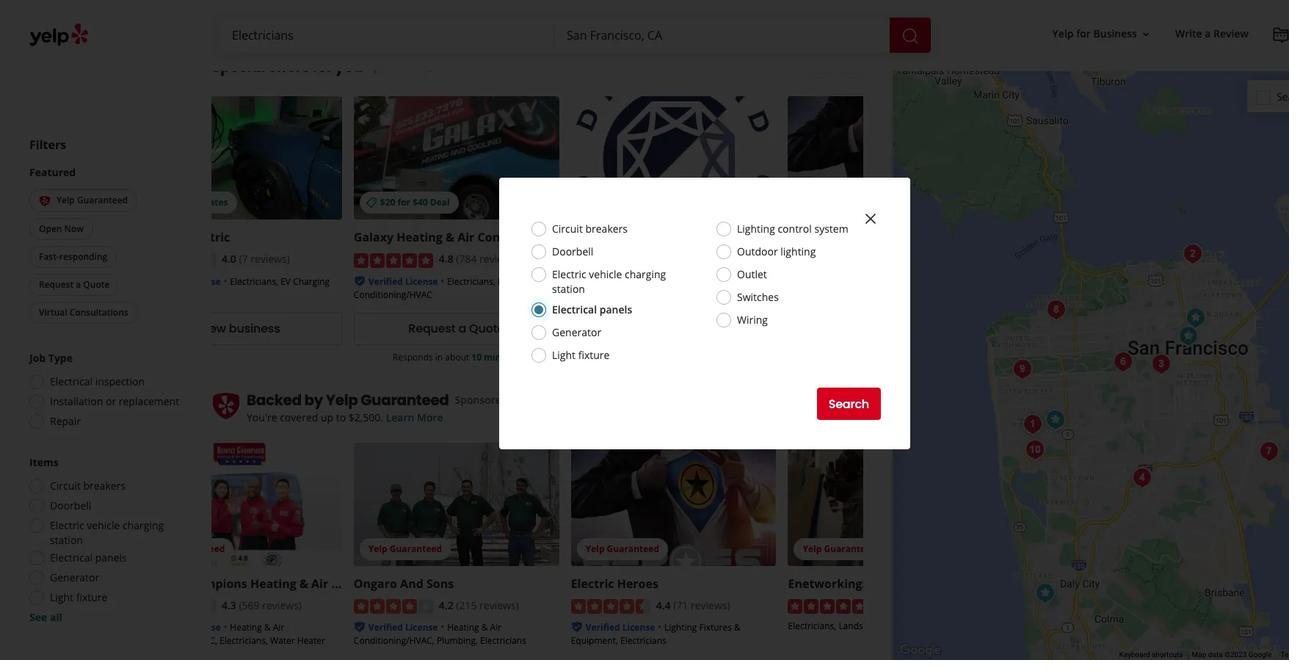Task type: describe. For each thing, give the bounding box(es) containing it.
16 verified v2 image for galaxy heating & air conditioning, solar, electrical
[[354, 275, 366, 287]]

verified license down '4.3 star rating' image
[[151, 621, 221, 634]]

electricians up responds in about
[[838, 288, 884, 301]]

electro integrity image
[[1147, 350, 1176, 379]]

yelp for service champions heating & air conditioning
[[151, 543, 170, 555]]

(784
[[456, 252, 477, 266]]

(28 reviews)
[[674, 252, 730, 266]]

heating inside heating & air conditioning/hvac, electricians, water heater installation/repair
[[230, 621, 262, 634]]

consultations
[[70, 306, 128, 319]]

handyman heroes image
[[1109, 347, 1138, 377]]

this
[[710, 351, 725, 363]]

system
[[815, 222, 849, 236]]

ongaro and sons
[[354, 576, 454, 592]]

panels inside option group
[[95, 551, 127, 565]]

license for ongaro
[[405, 621, 438, 634]]

outlet
[[737, 267, 767, 281]]

station inside the search dialog
[[552, 282, 585, 296]]

yelp guaranteed link for champions
[[137, 443, 342, 566]]

a for write a review link
[[1205, 27, 1211, 41]]

16 yelp guaranteed v2 image
[[39, 195, 51, 207]]

guaranteed for service
[[173, 543, 225, 555]]

yelp for business button
[[1047, 21, 1158, 47]]

light fixture inside option group
[[50, 590, 107, 604]]

electrical inside the search dialog
[[552, 303, 597, 317]]

air inside electricians, heating & air conditioning/hvac
[[541, 275, 552, 288]]

google image
[[897, 641, 945, 660]]

0 horizontal spatial electric heroes
[[571, 576, 659, 592]]

yelp for enetworking510
[[803, 543, 822, 555]]

electricians, heating & air conditioning/hvac
[[354, 275, 552, 301]]

type
[[48, 351, 73, 365]]

up
[[321, 410, 334, 424]]

general sf image
[[1008, 355, 1037, 384]]

10
[[472, 351, 482, 363]]

5 star rating image
[[788, 599, 868, 614]]

data
[[1209, 651, 1223, 659]]

yelp guaranteed link for heroes
[[571, 443, 777, 566]]

mfc electric image
[[1041, 405, 1070, 435]]

4 star rating image
[[137, 253, 216, 268]]

inspection
[[95, 375, 145, 388]]

yelp guaranteed for electric
[[586, 543, 659, 555]]

& inside electricians, heating & air conditioning/hvac
[[532, 275, 539, 288]]

virtual
[[39, 306, 67, 319]]

by
[[304, 390, 323, 410]]

open now
[[39, 223, 84, 235]]

next image
[[844, 58, 862, 76]]

heating up 4.8
[[397, 229, 443, 246]]

request a quote for galaxy
[[409, 320, 505, 337]]

yelp guaranteed button
[[29, 189, 137, 212]]

responds in about
[[835, 351, 914, 363]]

installation or replacement
[[50, 394, 179, 408]]

yelp for ongaro and sons
[[369, 543, 388, 555]]

reviews) for service champions heating & air conditioning
[[262, 598, 302, 612]]

enetworking510
[[788, 576, 883, 592]]

galaxy heating & air conditioning, solar, electrical
[[354, 229, 649, 246]]

charging inside option group
[[123, 518, 164, 532]]

responds in about 10 minutes
[[393, 351, 520, 363]]

about for responds in about
[[888, 351, 912, 363]]

4.3 star rating image
[[137, 599, 216, 614]]

view
[[198, 320, 226, 337]]

faraday
[[137, 229, 184, 246]]

heating up 4.3 (569 reviews)
[[250, 576, 296, 592]]

verified license button for electric
[[586, 620, 655, 634]]

repair
[[50, 414, 81, 428]]

license down "4 star rating" image
[[188, 275, 221, 288]]

1 horizontal spatial lighting fixtures & equipment, electricians
[[788, 275, 958, 301]]

keyboard
[[1120, 651, 1150, 659]]

enetworking510 link
[[788, 576, 883, 592]]

option group containing items
[[25, 455, 182, 625]]

generator inside the search dialog
[[552, 325, 602, 339]]

responds for responds in about
[[835, 351, 876, 363]]

quote for galaxy
[[469, 320, 505, 337]]

ev
[[281, 275, 291, 288]]

quote inside featured group
[[83, 278, 110, 291]]

service champions heating & air conditioning
[[137, 576, 407, 592]]

circuit inside the search dialog
[[552, 222, 583, 236]]

conditioning/hvac, for ongaro
[[354, 635, 435, 647]]

galaxy
[[354, 229, 394, 246]]

1 horizontal spatial 4.4 star rating image
[[788, 253, 868, 268]]

lighting
[[781, 245, 816, 258]]

1 vertical spatial breakers
[[83, 479, 126, 493]]

ongaro and sons link
[[354, 576, 454, 592]]

request a quote inside featured group
[[39, 278, 110, 291]]

4.2 (215 reviews)
[[439, 598, 519, 612]]

quote
[[661, 351, 685, 363]]

0 vertical spatial heroes
[[835, 229, 876, 246]]

yelp guaranteed inside button
[[57, 194, 128, 207]]

yelp guaranteed up enetworking510 link
[[803, 543, 877, 555]]

0 vertical spatial fixtures
[[917, 275, 949, 288]]

verified for ongaro
[[369, 621, 403, 634]]

bit
[[571, 229, 588, 246]]

outdoor
[[737, 245, 778, 258]]

light fixture inside the search dialog
[[552, 348, 610, 362]]

generator inside option group
[[50, 571, 99, 585]]

light inside the search dialog
[[552, 348, 576, 362]]

electricians inside heating & air conditioning/hvac, plumbing, electricians
[[480, 635, 526, 647]]

installation/repair
[[137, 647, 212, 660]]

0 vertical spatial business
[[229, 320, 280, 337]]

$20
[[380, 196, 395, 209]]

sons
[[427, 576, 454, 592]]

free
[[163, 196, 182, 209]]

0 horizontal spatial for
[[312, 57, 332, 77]]

verified license for galaxy
[[369, 275, 438, 288]]

breakers inside the search dialog
[[586, 222, 628, 236]]

guaranteed up enetworking510 link
[[824, 543, 877, 555]]

for for yelp
[[1077, 27, 1091, 41]]

backed
[[247, 390, 302, 410]]

reviews) right (28
[[691, 252, 730, 266]]

you
[[585, 351, 601, 363]]

replacement
[[119, 394, 179, 408]]

open now button
[[29, 218, 93, 240]]

yelp guaranteed
[[326, 390, 449, 410]]

0 horizontal spatial electric heroes link
[[571, 576, 659, 592]]

1 vertical spatial business
[[727, 351, 763, 363]]

ongaro
[[354, 576, 397, 592]]

previous image for enetworking510
[[810, 399, 828, 416]]

fixture inside the search dialog
[[578, 348, 610, 362]]

projects image
[[1273, 26, 1290, 44]]

panels inside the search dialog
[[600, 303, 632, 317]]

carpenters
[[895, 620, 940, 632]]

2 horizontal spatial lighting
[[882, 275, 914, 288]]

authentic electrical image
[[1020, 435, 1050, 465]]

0 horizontal spatial 4.4 star rating image
[[571, 599, 650, 614]]

$40
[[413, 196, 428, 209]]

verified license button down "4 star rating" image
[[151, 274, 221, 288]]

solar,
[[559, 229, 592, 246]]

a for request a quote button associated with electric heroes
[[893, 320, 901, 337]]

1 horizontal spatial electric heroes link
[[788, 229, 876, 246]]

yelp guaranteed for service
[[151, 543, 225, 555]]

stations
[[137, 288, 170, 301]]

doorbell inside the search dialog
[[552, 245, 594, 258]]

from
[[687, 351, 707, 363]]

search image
[[902, 27, 919, 44]]

electric vehicle charging station inside option group
[[50, 518, 164, 547]]

yelp inside button
[[57, 194, 75, 207]]

verified down '4.3 star rating' image
[[151, 621, 186, 634]]

enetworking510 image
[[1181, 303, 1211, 333]]

responds for responds in about 10 minutes
[[393, 351, 433, 363]]

max electric - san francisco image
[[1255, 437, 1284, 466]]

1 horizontal spatial equipment,
[[788, 288, 835, 301]]

installation
[[50, 394, 103, 408]]

2 vertical spatial lighting
[[665, 621, 697, 634]]

sea
[[1277, 89, 1290, 103]]

4.8
[[439, 252, 454, 266]]

4.3
[[222, 598, 236, 612]]

request a quote button for electric heroes
[[788, 313, 994, 345]]

4.4 (71 reviews)
[[656, 598, 730, 612]]

license for electric
[[623, 621, 655, 634]]

virtual consultations button
[[29, 302, 138, 324]]

quote for electric
[[904, 320, 939, 337]]

request inside featured group
[[39, 278, 74, 291]]

verified license button down '4.3 star rating' image
[[151, 620, 221, 634]]

next image
[[844, 399, 862, 416]]

filters
[[29, 137, 66, 153]]

16 info v2 image
[[425, 61, 436, 73]]

bay electric image
[[1178, 239, 1208, 269]]

shortcuts
[[1152, 651, 1183, 659]]

0 horizontal spatial fixtures
[[699, 621, 732, 634]]

service champions heating & air conditioning link
[[137, 576, 407, 592]]

guaranteed for electric
[[607, 543, 659, 555]]

water
[[270, 635, 295, 647]]

write a review
[[1176, 27, 1249, 41]]

reviews) for electric heroes
[[691, 598, 730, 612]]

4.2
[[439, 598, 454, 612]]

circuit breakers inside option group
[[50, 479, 126, 493]]

electricians, for heating
[[447, 275, 496, 288]]

bryan poli electrical contractor image
[[1042, 295, 1071, 325]]

view business link
[[137, 313, 342, 345]]

(7
[[239, 252, 248, 266]]

a left quote at the right bottom
[[653, 351, 658, 363]]

4 yelp guaranteed link from the left
[[788, 443, 994, 566]]

4.0
[[222, 252, 236, 266]]



Task type: vqa. For each thing, say whether or not it's contained in the screenshot.
HOME SERVICES link
no



Task type: locate. For each thing, give the bounding box(es) containing it.
1 horizontal spatial responds
[[835, 351, 876, 363]]

license down '4.3 star rating' image
[[188, 621, 221, 634]]

outdoor lighting
[[737, 245, 816, 258]]

electric vehicle charging station down bit electrical link
[[552, 267, 666, 296]]

1 horizontal spatial fixtures
[[917, 275, 949, 288]]

fixture inside option group
[[76, 590, 107, 604]]

0 vertical spatial electric heroes
[[788, 229, 876, 246]]

16 verified v2 image for ongaro and sons
[[354, 621, 366, 633]]

quote
[[83, 278, 110, 291], [469, 320, 505, 337], [687, 320, 722, 337], [904, 320, 939, 337]]

air inside heating & air conditioning/hvac, electricians, water heater installation/repair
[[273, 621, 284, 634]]

switches
[[737, 290, 779, 304]]

electricians, landscaping, carpenters
[[788, 620, 940, 632]]

license for galaxy
[[405, 275, 438, 288]]

0 vertical spatial generator
[[552, 325, 602, 339]]

sponsored inside backed by yelp guaranteed sponsored you're covered up to $2,500. learn more
[[455, 393, 508, 407]]

1 vertical spatial electric vehicle charging station
[[50, 518, 164, 547]]

request a quote button up responds in about
[[788, 313, 994, 345]]

heating down (569 at the bottom left of the page
[[230, 621, 262, 634]]

16 deal v2 image
[[366, 197, 377, 209]]

1 vertical spatial 4.4 star rating image
[[571, 599, 650, 614]]

generator
[[552, 325, 602, 339], [50, 571, 99, 585]]

1 horizontal spatial circuit breakers
[[552, 222, 628, 236]]

user actions element
[[1041, 21, 1290, 50]]

1 vertical spatial vehicle
[[87, 518, 120, 532]]

license right 16 verified v2 image
[[623, 621, 655, 634]]

reviews) down service champions heating & air conditioning link
[[262, 598, 302, 612]]

more
[[417, 410, 443, 424]]

1 responds from the left
[[393, 351, 433, 363]]

yelp for electric heroes
[[586, 543, 605, 555]]

0 horizontal spatial heroes
[[617, 576, 659, 592]]

1 vertical spatial lighting
[[882, 275, 914, 288]]

1 vertical spatial 16 verified v2 image
[[354, 621, 366, 633]]

option group
[[25, 351, 182, 433], [25, 455, 182, 625]]

2 option group from the top
[[25, 455, 182, 625]]

1 vertical spatial for
[[312, 57, 332, 77]]

2 16 verified v2 image from the top
[[354, 621, 366, 633]]

0 horizontal spatial charging
[[123, 518, 164, 532]]

4.4 star rating image down system
[[788, 253, 868, 268]]

request a quote up you can request a quote from this business
[[626, 320, 722, 337]]

fast-responding
[[39, 250, 107, 263]]

4.4
[[656, 598, 671, 612]]

0 vertical spatial circuit
[[552, 222, 583, 236]]

electric heroes link
[[788, 229, 876, 246], [571, 576, 659, 592]]

vehicle inside option group
[[87, 518, 120, 532]]

sponsored down 10
[[455, 393, 508, 407]]

a down fast-responding button
[[76, 278, 81, 291]]

request for bit electrical
[[626, 320, 673, 337]]

wiring
[[737, 313, 768, 327]]

& inside heating & air conditioning/hvac, plumbing, electricians
[[482, 621, 488, 634]]

1 horizontal spatial circuit
[[552, 222, 583, 236]]

request a quote up responds in about
[[843, 320, 939, 337]]

heating & air conditioning/hvac, plumbing, electricians
[[354, 621, 526, 647]]

light fixture
[[552, 348, 610, 362], [50, 590, 107, 604]]

0 horizontal spatial equipment,
[[571, 635, 618, 647]]

4.7 star rating image
[[571, 253, 650, 268]]

heroes
[[835, 229, 876, 246], [617, 576, 659, 592]]

1 vertical spatial equipment,
[[571, 635, 618, 647]]

equipment,
[[788, 288, 835, 301], [571, 635, 618, 647]]

verified for galaxy
[[369, 275, 403, 288]]

about
[[445, 351, 469, 363], [888, 351, 912, 363]]

air down 4.2 (215 reviews)
[[490, 621, 502, 634]]

guaranteed inside button
[[77, 194, 128, 207]]

electricians, down 5 star rating image
[[788, 620, 837, 632]]

4.2 star rating image
[[354, 599, 433, 614]]

4.4 star rating image
[[788, 253, 868, 268], [571, 599, 650, 614]]

write a review link
[[1170, 21, 1255, 47]]

0 horizontal spatial circuit breakers
[[50, 479, 126, 493]]

about for responds in about 10 minutes
[[445, 351, 469, 363]]

1 vertical spatial circuit
[[50, 479, 81, 493]]

verified license for ongaro
[[369, 621, 438, 634]]

circuit breakers up 4.7 star rating image
[[552, 222, 628, 236]]

gavin chen image
[[1128, 463, 1157, 493]]

0 vertical spatial sponsored
[[369, 60, 422, 74]]

lighting fixtures & equipment, electricians
[[788, 275, 958, 301], [571, 621, 741, 647]]

circuit breakers
[[552, 222, 628, 236], [50, 479, 126, 493]]

4.8 star rating image
[[354, 253, 433, 268]]

quote up 10
[[469, 320, 505, 337]]

electrical panels inside the search dialog
[[552, 303, 632, 317]]

quote up consultations
[[83, 278, 110, 291]]

a up responds in about 10 minutes
[[459, 320, 466, 337]]

request up request
[[626, 320, 673, 337]]

faraday electric
[[137, 229, 230, 246]]

verified license for electric
[[586, 621, 655, 634]]

equipment, down lighting
[[788, 288, 835, 301]]

option group containing job type
[[25, 351, 182, 433]]

0 vertical spatial for
[[1077, 27, 1091, 41]]

0 horizontal spatial sponsored
[[369, 60, 422, 74]]

electricians, down (569 at the bottom left of the page
[[220, 635, 268, 647]]

business right view
[[229, 320, 280, 337]]

1 vertical spatial previous image
[[810, 399, 828, 416]]

virtual consultations
[[39, 306, 128, 319]]

search button
[[817, 388, 881, 420]]

a for galaxy heating & air conditioning, solar, electrical request a quote button
[[459, 320, 466, 337]]

1 horizontal spatial electric vehicle charging station
[[552, 267, 666, 296]]

0 vertical spatial charging
[[625, 267, 666, 281]]

search
[[829, 395, 869, 412]]

0 horizontal spatial light
[[50, 590, 73, 604]]

lighting inside the search dialog
[[737, 222, 775, 236]]

air down conditioning,
[[541, 275, 552, 288]]

circuit breakers inside the search dialog
[[552, 222, 628, 236]]

air left "conditioning"
[[311, 576, 328, 592]]

16 chevron down v2 image
[[1140, 28, 1152, 40]]

4.3 (569 reviews)
[[222, 598, 302, 612]]

electricians, inside electricians, ev charging stations
[[230, 275, 278, 288]]

sr electric image
[[1168, 645, 1197, 660]]

responds
[[393, 351, 433, 363], [835, 351, 876, 363]]

1 vertical spatial fixture
[[76, 590, 107, 604]]

light fixture left request
[[552, 348, 610, 362]]

heating up plumbing,
[[447, 621, 479, 634]]

guaranteed up now
[[77, 194, 128, 207]]

free price estimates from local electricians image
[[699, 0, 772, 18]]

(71
[[674, 598, 688, 612]]

yelp guaranteed up now
[[57, 194, 128, 207]]

reviews) for galaxy heating & air conditioning, solar, electrical
[[480, 252, 519, 266]]

0 horizontal spatial doorbell
[[50, 499, 91, 513]]

2 yelp guaranteed link from the left
[[354, 443, 559, 566]]

champions
[[182, 576, 247, 592]]

circuit breakers down items
[[50, 479, 126, 493]]

bit electrical
[[571, 229, 645, 246]]

1 horizontal spatial for
[[398, 196, 411, 209]]

0 horizontal spatial lighting
[[665, 621, 697, 634]]

electricians, inside heating & air conditioning/hvac, electricians, water heater installation/repair
[[220, 635, 268, 647]]

2 previous image from the top
[[810, 399, 828, 416]]

$2,500.
[[349, 410, 383, 424]]

0 horizontal spatial breakers
[[83, 479, 126, 493]]

request a quote for electric
[[843, 320, 939, 337]]

guaranteed up 4.4
[[607, 543, 659, 555]]

1 vertical spatial sponsored
[[455, 393, 508, 407]]

learn
[[386, 410, 414, 424]]

verified license button right 16 verified v2 image
[[586, 620, 655, 634]]

verified up stations
[[151, 275, 186, 288]]

a right write
[[1205, 27, 1211, 41]]

1 vertical spatial charging
[[123, 518, 164, 532]]

yelp guaranteed up ongaro and sons
[[369, 543, 442, 555]]

charging
[[293, 275, 330, 288]]

$20 for $40 deal link
[[354, 96, 559, 220]]

reviews) down galaxy heating & air conditioning, solar, electrical link
[[480, 252, 519, 266]]

verified right 16 verified v2 image
[[586, 621, 620, 634]]

4.4 star rating image up 16 verified v2 image
[[571, 599, 650, 614]]

fixture
[[578, 348, 610, 362], [76, 590, 107, 604]]

electricians
[[571, 274, 617, 286], [838, 288, 884, 301], [480, 635, 526, 647], [621, 635, 667, 647]]

charging down the "bit electrical"
[[625, 267, 666, 281]]

electric inside the search dialog
[[552, 267, 587, 281]]

in left 10
[[435, 351, 443, 363]]

in for responds in about 10 minutes
[[435, 351, 443, 363]]

in for responds in about
[[878, 351, 885, 363]]

you're
[[247, 410, 277, 424]]

special offers for you
[[211, 57, 363, 77]]

reviews) right (71
[[691, 598, 730, 612]]

conditioning/hvac, inside heating & air conditioning/hvac, plumbing, electricians
[[354, 635, 435, 647]]

conditioning,
[[478, 229, 556, 246]]

lighting control system
[[737, 222, 849, 236]]

search dialog
[[0, 0, 1290, 660]]

0 horizontal spatial conditioning/hvac,
[[137, 635, 217, 647]]

estimates
[[185, 196, 228, 209]]

electrical panels up all
[[50, 551, 127, 565]]

request up 'virtual'
[[39, 278, 74, 291]]

verified license button for galaxy
[[369, 274, 438, 288]]

electricians down 4.7 star rating image
[[571, 274, 617, 286]]

16 verified v2 image up conditioning/hvac
[[354, 275, 366, 287]]

4.0 (7 reviews)
[[222, 252, 290, 266]]

0 horizontal spatial responds
[[393, 351, 433, 363]]

equipment, down 16 verified v2 image
[[571, 635, 618, 647]]

bit electrical image
[[1031, 579, 1060, 608]]

0 horizontal spatial lighting fixtures & equipment, electricians
[[571, 621, 741, 647]]

1 horizontal spatial fixture
[[578, 348, 610, 362]]

a up you can request a quote from this business
[[676, 320, 684, 337]]

0 vertical spatial option group
[[25, 351, 182, 433]]

1 horizontal spatial light fixture
[[552, 348, 610, 362]]

fixture left "service"
[[76, 590, 107, 604]]

0 vertical spatial breakers
[[586, 222, 628, 236]]

1 horizontal spatial about
[[888, 351, 912, 363]]

see all button
[[29, 610, 62, 624]]

bv electric image
[[1018, 410, 1048, 439], [1018, 410, 1048, 439]]

0 vertical spatial previous image
[[810, 58, 828, 76]]

conditioning/hvac, down 4.2 star rating image
[[354, 635, 435, 647]]

1 vertical spatial lighting fixtures & equipment, electricians
[[571, 621, 741, 647]]

guaranteed
[[77, 194, 128, 207], [173, 543, 225, 555], [390, 543, 442, 555], [607, 543, 659, 555], [824, 543, 877, 555]]

responds up yelp guaranteed
[[393, 351, 433, 363]]

electrical panels inside option group
[[50, 551, 127, 565]]

electric inside option group
[[50, 518, 84, 532]]

electric heroes link down close icon
[[788, 229, 876, 246]]

generator up all
[[50, 571, 99, 585]]

1 vertical spatial light
[[50, 590, 73, 604]]

2 responds from the left
[[835, 351, 876, 363]]

light up all
[[50, 590, 73, 604]]

electric heroes up 4.4
[[571, 576, 659, 592]]

1 horizontal spatial charging
[[625, 267, 666, 281]]

previous image for electric heroes
[[810, 58, 828, 76]]

0 horizontal spatial fixture
[[76, 590, 107, 604]]

2 in from the left
[[878, 351, 885, 363]]

2 about from the left
[[888, 351, 912, 363]]

electricians, ev charging stations
[[137, 275, 330, 301]]

request a quote for bit
[[626, 320, 722, 337]]

reviews) for faraday electric
[[251, 252, 290, 266]]

electricians, down "(784"
[[447, 275, 496, 288]]

1 yelp guaranteed link from the left
[[137, 443, 342, 566]]

1 horizontal spatial electric heroes
[[788, 229, 876, 246]]

0 horizontal spatial in
[[435, 351, 443, 363]]

featured group
[[26, 166, 182, 327]]

request for electric heroes
[[843, 320, 890, 337]]

guaranteed up champions on the left bottom
[[173, 543, 225, 555]]

©2023
[[1225, 651, 1247, 659]]

yelp guaranteed for ongaro
[[369, 543, 442, 555]]

0 horizontal spatial panels
[[95, 551, 127, 565]]

0 vertical spatial fixture
[[578, 348, 610, 362]]

(28
[[674, 252, 688, 266]]

2 conditioning/hvac, from the left
[[354, 635, 435, 647]]

16 verified v2 image down 4.2 star rating image
[[354, 621, 366, 633]]

yelp guaranteed up 4.4
[[586, 543, 659, 555]]

galaxy heating & air conditioning, solar, electrical link
[[354, 229, 649, 246]]

1 vertical spatial electric heroes link
[[571, 576, 659, 592]]

1 previous image from the top
[[810, 58, 828, 76]]

verified license right 16 verified v2 image
[[586, 621, 655, 634]]

station inside option group
[[50, 533, 83, 547]]

doorbell inside option group
[[50, 499, 91, 513]]

1 16 verified v2 image from the top
[[354, 275, 366, 287]]

1 about from the left
[[445, 351, 469, 363]]

0 vertical spatial 16 verified v2 image
[[354, 275, 366, 287]]

1 option group from the top
[[25, 351, 182, 433]]

0 horizontal spatial circuit
[[50, 479, 81, 493]]

verified license down "4 star rating" image
[[151, 275, 221, 288]]

yelp guaranteed link for and
[[354, 443, 559, 566]]

for right $20
[[398, 196, 411, 209]]

circuit
[[552, 222, 583, 236], [50, 479, 81, 493]]

0 vertical spatial lighting
[[737, 222, 775, 236]]

map
[[1192, 651, 1207, 659]]

guaranteed for ongaro
[[390, 543, 442, 555]]

electricians, for ev
[[230, 275, 278, 288]]

request a quote down fast-responding button
[[39, 278, 110, 291]]

verified up conditioning/hvac
[[369, 275, 403, 288]]

previous image left the search
[[810, 399, 828, 416]]

request a quote button for bit electrical
[[571, 313, 777, 345]]

0 vertical spatial vehicle
[[589, 267, 622, 281]]

vehicle inside the search dialog
[[589, 267, 622, 281]]

quote up responds in about
[[904, 320, 939, 337]]

verified down 4.2 star rating image
[[369, 621, 403, 634]]

a inside group
[[76, 278, 81, 291]]

1 vertical spatial panels
[[95, 551, 127, 565]]

1 vertical spatial fixtures
[[699, 621, 732, 634]]

responding
[[59, 250, 107, 263]]

faraday electric image
[[1174, 322, 1203, 351]]

reviews)
[[251, 252, 290, 266], [480, 252, 519, 266], [691, 252, 730, 266], [262, 598, 302, 612], [480, 598, 519, 612], [691, 598, 730, 612]]

(215
[[456, 598, 477, 612]]

0 vertical spatial electric vehicle charging station
[[552, 267, 666, 296]]

yelp guaranteed up champions on the left bottom
[[151, 543, 225, 555]]

sponsored left the 16 info v2 image
[[369, 60, 422, 74]]

1 horizontal spatial generator
[[552, 325, 602, 339]]

featured
[[29, 166, 76, 180]]

1 in from the left
[[435, 351, 443, 363]]

map region
[[786, 0, 1290, 660]]

1 horizontal spatial lighting
[[737, 222, 775, 236]]

0 vertical spatial light
[[552, 348, 576, 362]]

1 vertical spatial option group
[[25, 455, 182, 625]]

close image
[[862, 210, 880, 228]]

1 vertical spatial electrical panels
[[50, 551, 127, 565]]

fixture left request
[[578, 348, 610, 362]]

1 horizontal spatial electrical panels
[[552, 303, 632, 317]]

keyboard shortcuts
[[1120, 651, 1183, 659]]

quote for bit
[[687, 320, 722, 337]]

16 verified v2 image
[[354, 275, 366, 287], [354, 621, 366, 633]]

electricians down 4.2 (215 reviews)
[[480, 635, 526, 647]]

light fixture up all
[[50, 590, 107, 604]]

conditioning/hvac, for service
[[137, 635, 217, 647]]

verified for electric
[[586, 621, 620, 634]]

electric vehicle charging station
[[552, 267, 666, 296], [50, 518, 164, 547]]

verified license down 4.2 star rating image
[[369, 621, 438, 634]]

electricians, inside electricians, heating & air conditioning/hvac
[[447, 275, 496, 288]]

fast-responding button
[[29, 246, 117, 268]]

lighting fixtures & equipment, electricians down 4.4
[[571, 621, 741, 647]]

reviews) for ongaro and sons
[[480, 598, 519, 612]]

request a quote button up responds in about 10 minutes
[[354, 313, 559, 345]]

16 verified v2 image
[[571, 621, 583, 633]]

1 vertical spatial electric heroes
[[571, 576, 659, 592]]

verified license button for ongaro
[[369, 620, 438, 634]]

ter link
[[1281, 651, 1290, 659]]

business right the this
[[727, 351, 763, 363]]

for
[[1077, 27, 1091, 41], [312, 57, 332, 77], [398, 196, 411, 209]]

electric vehicle charging station up "service"
[[50, 518, 164, 547]]

you
[[335, 57, 363, 77]]

0 vertical spatial light fixture
[[552, 348, 610, 362]]

light inside option group
[[50, 590, 73, 604]]

1 horizontal spatial breakers
[[586, 222, 628, 236]]

1 horizontal spatial conditioning/hvac,
[[354, 635, 435, 647]]

previous image
[[810, 58, 828, 76], [810, 399, 828, 416]]

learn more link
[[386, 410, 443, 424]]

& inside heating & air conditioning/hvac, electricians, water heater installation/repair
[[264, 621, 271, 634]]

heating inside heating & air conditioning/hvac, plumbing, electricians
[[447, 621, 479, 634]]

a up responds in about
[[893, 320, 901, 337]]

request a quote button down fast-responding button
[[29, 274, 119, 296]]

circuit inside option group
[[50, 479, 81, 493]]

heating inside electricians, heating & air conditioning/hvac
[[498, 275, 530, 288]]

0 horizontal spatial station
[[50, 533, 83, 547]]

conditioning/hvac, inside heating & air conditioning/hvac, electricians, water heater installation/repair
[[137, 635, 217, 647]]

verified license
[[151, 275, 221, 288], [369, 275, 438, 288], [151, 621, 221, 634], [369, 621, 438, 634], [586, 621, 655, 634]]

1 horizontal spatial doorbell
[[552, 245, 594, 258]]

air up "(784"
[[458, 229, 475, 246]]

1 vertical spatial generator
[[50, 571, 99, 585]]

review
[[1214, 27, 1249, 41]]

heating
[[397, 229, 443, 246], [498, 275, 530, 288], [250, 576, 296, 592], [230, 621, 262, 634], [447, 621, 479, 634]]

fast-
[[39, 250, 59, 263]]

for left business
[[1077, 27, 1091, 41]]

request a quote button up you can request a quote from this business
[[571, 313, 777, 345]]

map data ©2023 google
[[1192, 651, 1272, 659]]

None search field
[[220, 18, 934, 53]]

verified license button
[[151, 274, 221, 288], [369, 274, 438, 288], [151, 620, 221, 634], [369, 620, 438, 634], [586, 620, 655, 634]]

reviews) right (215
[[480, 598, 519, 612]]

business
[[229, 320, 280, 337], [727, 351, 763, 363]]

faraday electric link
[[137, 229, 230, 246]]

1 vertical spatial station
[[50, 533, 83, 547]]

yelp
[[1053, 27, 1074, 41], [57, 194, 75, 207], [151, 543, 170, 555], [369, 543, 388, 555], [586, 543, 605, 555], [803, 543, 822, 555]]

air up water
[[273, 621, 284, 634]]

can
[[603, 351, 617, 363]]

1 vertical spatial heroes
[[617, 576, 659, 592]]

3 yelp guaranteed link from the left
[[571, 443, 777, 566]]

2 horizontal spatial for
[[1077, 27, 1091, 41]]

0 vertical spatial equipment,
[[788, 288, 835, 301]]

1 horizontal spatial vehicle
[[589, 267, 622, 281]]

covered
[[280, 410, 318, 424]]

a for request a quote button under fast-responding button
[[76, 278, 81, 291]]

1 vertical spatial doorbell
[[50, 499, 91, 513]]

request up responds in about 10 minutes
[[409, 320, 456, 337]]

0 vertical spatial circuit breakers
[[552, 222, 628, 236]]

verified license button up conditioning/hvac
[[369, 274, 438, 288]]

heating & air conditioning/hvac, electricians, water heater installation/repair
[[137, 621, 325, 660]]

0 horizontal spatial generator
[[50, 571, 99, 585]]

to
[[336, 410, 346, 424]]

2 vertical spatial for
[[398, 196, 411, 209]]

for inside button
[[1077, 27, 1091, 41]]

electric heroes link up 4.4
[[571, 576, 659, 592]]

google
[[1249, 651, 1272, 659]]

air inside heating & air conditioning/hvac, plumbing, electricians
[[490, 621, 502, 634]]

yelp for business
[[1053, 27, 1137, 41]]

conditioning
[[331, 576, 407, 592]]

request up responds in about
[[843, 320, 890, 337]]

0 vertical spatial lighting fixtures & equipment, electricians
[[788, 275, 958, 301]]

1 vertical spatial circuit breakers
[[50, 479, 126, 493]]

electric vehicle charging station inside the search dialog
[[552, 267, 666, 296]]

electricians down 4.4
[[621, 635, 667, 647]]

0 vertical spatial 4.4 star rating image
[[788, 253, 868, 268]]

0 horizontal spatial light fixture
[[50, 590, 107, 604]]

and
[[400, 576, 424, 592]]

1 horizontal spatial station
[[552, 282, 585, 296]]

heater
[[297, 635, 325, 647]]

charging inside the search dialog
[[625, 267, 666, 281]]

conditioning/hvac, down '4.3 star rating' image
[[137, 635, 217, 647]]

verified license up conditioning/hvac
[[369, 275, 438, 288]]

0 horizontal spatial vehicle
[[87, 518, 120, 532]]

in
[[435, 351, 443, 363], [878, 351, 885, 363]]

0 vertical spatial station
[[552, 282, 585, 296]]

for for $20
[[398, 196, 411, 209]]

see all
[[29, 610, 62, 624]]

heating down 4.8 (784 reviews)
[[498, 275, 530, 288]]

request a quote button
[[29, 274, 119, 296], [354, 313, 559, 345], [571, 313, 777, 345], [788, 313, 994, 345]]

now
[[64, 223, 84, 235]]

0 vertical spatial panels
[[600, 303, 632, 317]]

a for request a quote button corresponding to bit electrical
[[676, 320, 684, 337]]

electrical panels up the you
[[552, 303, 632, 317]]

yelp inside button
[[1053, 27, 1074, 41]]

light left the you
[[552, 348, 576, 362]]

electricians, for landscaping,
[[788, 620, 837, 632]]

guaranteed up and
[[390, 543, 442, 555]]

request a quote button for galaxy heating & air conditioning, solar, electrical
[[354, 313, 559, 345]]

request for galaxy heating & air conditioning, solar, electrical
[[409, 320, 456, 337]]

license up conditioning/hvac
[[405, 275, 438, 288]]

1 conditioning/hvac, from the left
[[137, 635, 217, 647]]



